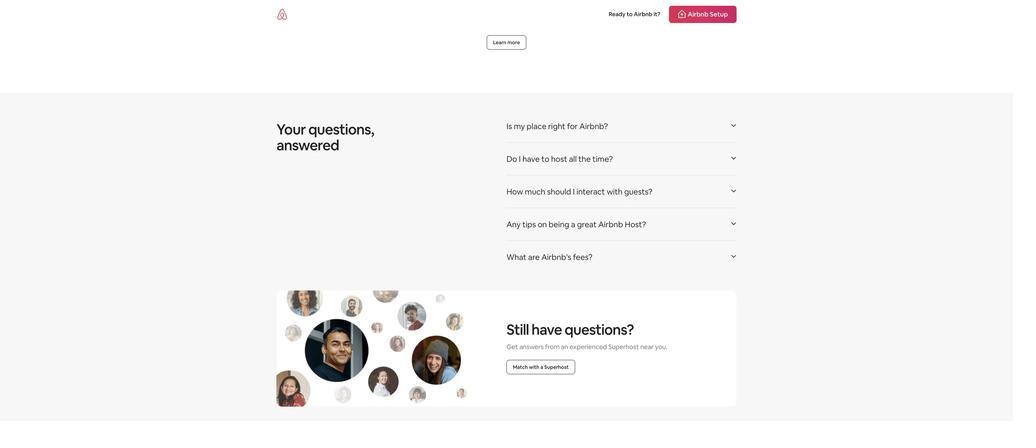 Task type: describe. For each thing, give the bounding box(es) containing it.
your
[[277, 120, 306, 139]]

time?
[[593, 154, 613, 164]]

to inside dropdown button
[[542, 154, 550, 164]]

any
[[507, 219, 521, 229]]

match with a superhost button
[[507, 360, 576, 375]]

the for time?
[[579, 154, 591, 164]]

answers
[[520, 343, 544, 351]]

all
[[569, 154, 577, 164]]

we've partnered with apartment buildings across the us that let you rent a place to live and airbnb it part-time. explore available apartments and find out what you can earn.
[[349, 0, 665, 20]]

i inside 'dropdown button'
[[573, 187, 575, 197]]

it?
[[654, 10, 661, 18]]

much
[[525, 187, 546, 197]]

setup
[[710, 10, 729, 18]]

airbnb inside we've partnered with apartment buildings across the us that let you rent a place to live and airbnb it part-time. explore available apartments and find out what you can earn.
[[369, 10, 393, 20]]

match with a superhost
[[513, 364, 569, 371]]

to inside we've partnered with apartment buildings across the us that let you rent a place to live and airbnb it part-time. explore available apartments and find out what you can earn.
[[643, 0, 651, 8]]

what
[[507, 252, 527, 262]]

my
[[514, 121, 525, 131]]

time.
[[420, 10, 439, 20]]

with inside 'dropdown button'
[[607, 187, 623, 197]]

is my place right for airbnb?
[[507, 121, 608, 131]]

2 and from the left
[[547, 10, 561, 20]]

being
[[549, 219, 570, 229]]

ready
[[609, 10, 626, 18]]

1 and from the left
[[353, 10, 367, 20]]

any tips on being a great airbnb host?
[[507, 219, 647, 229]]

airbnb left setup
[[688, 10, 709, 18]]

buildings
[[470, 0, 503, 8]]

great
[[578, 219, 597, 229]]

still
[[507, 321, 529, 339]]

tips
[[523, 219, 536, 229]]

let
[[573, 0, 582, 8]]

host?
[[625, 219, 647, 229]]

host
[[552, 154, 568, 164]]

rent
[[599, 0, 614, 8]]

have inside still have questions? get answers from an experienced superhost near you.
[[532, 321, 562, 339]]

should
[[548, 187, 572, 197]]

with inside button
[[529, 364, 540, 371]]

what
[[593, 10, 611, 20]]

interact
[[577, 187, 605, 197]]

live
[[653, 0, 665, 8]]

can
[[628, 10, 641, 20]]

is my place right for airbnb? button
[[507, 116, 737, 137]]

you.
[[656, 343, 668, 351]]

for
[[568, 121, 578, 131]]

are
[[529, 252, 540, 262]]

superhost inside button
[[545, 364, 569, 371]]

airbnb left it?
[[634, 10, 653, 18]]

partnered
[[373, 0, 410, 8]]

earn.
[[642, 10, 661, 20]]

do i have to host all the time?
[[507, 154, 613, 164]]

airbnb inside dropdown button
[[599, 219, 624, 229]]

how much should i interact with guests?
[[507, 187, 653, 197]]

it
[[395, 10, 400, 20]]

do i have to host all the time? button
[[507, 148, 737, 169]]

answered
[[277, 136, 339, 155]]

more
[[508, 39, 520, 46]]

available
[[469, 10, 501, 20]]



Task type: locate. For each thing, give the bounding box(es) containing it.
0 vertical spatial i
[[519, 154, 521, 164]]

1 vertical spatial the
[[579, 154, 591, 164]]

place inside we've partnered with apartment buildings across the us that let you rent a place to live and airbnb it part-time. explore available apartments and find out what you can earn.
[[622, 0, 641, 8]]

2 vertical spatial a
[[541, 364, 544, 371]]

0 vertical spatial you
[[584, 0, 597, 8]]

a right match
[[541, 364, 544, 371]]

how much should i interact with guests? button
[[507, 181, 737, 202]]

with up part-
[[412, 0, 428, 8]]

ready to airbnb it?
[[609, 10, 661, 18]]

what are airbnb's fees? button
[[507, 247, 737, 268]]

get
[[507, 343, 518, 351]]

0 vertical spatial with
[[412, 0, 428, 8]]

to right 'ready'
[[627, 10, 633, 18]]

learn more link
[[487, 35, 527, 49]]

2 horizontal spatial with
[[607, 187, 623, 197]]

1 vertical spatial have
[[532, 321, 562, 339]]

from
[[546, 343, 560, 351]]

superhost down from
[[545, 364, 569, 371]]

any tips on being a great airbnb host? button
[[507, 214, 737, 235]]

questions?
[[565, 321, 634, 339]]

and down us
[[547, 10, 561, 20]]

and down we've
[[353, 10, 367, 20]]

i
[[519, 154, 521, 164], [573, 187, 575, 197]]

0 vertical spatial to
[[643, 0, 651, 8]]

0 horizontal spatial and
[[353, 10, 367, 20]]

i right should
[[573, 187, 575, 197]]

have up from
[[532, 321, 562, 339]]

airbnb right great
[[599, 219, 624, 229]]

superhost left near
[[609, 343, 639, 351]]

guests?
[[625, 187, 653, 197]]

0 horizontal spatial you
[[584, 0, 597, 8]]

1 horizontal spatial a
[[572, 219, 576, 229]]

fees?
[[574, 252, 593, 262]]

to left host
[[542, 154, 550, 164]]

1 vertical spatial i
[[573, 187, 575, 197]]

0 horizontal spatial the
[[530, 0, 542, 8]]

a up 'ready'
[[615, 0, 620, 8]]

an
[[561, 343, 569, 351]]

questions,
[[309, 120, 374, 139]]

the
[[530, 0, 542, 8], [579, 154, 591, 164]]

0 horizontal spatial with
[[412, 0, 428, 8]]

what are airbnb's fees?
[[507, 252, 593, 262]]

a
[[615, 0, 620, 8], [572, 219, 576, 229], [541, 364, 544, 371]]

right
[[549, 121, 566, 131]]

0 horizontal spatial superhost
[[545, 364, 569, 371]]

do
[[507, 154, 518, 164]]

1 vertical spatial place
[[527, 121, 547, 131]]

1 vertical spatial superhost
[[545, 364, 569, 371]]

1 vertical spatial with
[[607, 187, 623, 197]]

near
[[641, 343, 654, 351]]

0 horizontal spatial a
[[541, 364, 544, 371]]

airbnb?
[[580, 121, 608, 131]]

to
[[643, 0, 651, 8], [627, 10, 633, 18], [542, 154, 550, 164]]

experienced
[[570, 343, 607, 351]]

on
[[538, 219, 547, 229]]

1 horizontal spatial to
[[627, 10, 633, 18]]

1 vertical spatial to
[[627, 10, 633, 18]]

is
[[507, 121, 513, 131]]

1 horizontal spatial i
[[573, 187, 575, 197]]

0 vertical spatial have
[[523, 154, 540, 164]]

and
[[353, 10, 367, 20], [547, 10, 561, 20]]

match
[[513, 364, 528, 371]]

with
[[412, 0, 428, 8], [607, 187, 623, 197], [529, 364, 540, 371]]

a left great
[[572, 219, 576, 229]]

we've
[[349, 0, 372, 8]]

1 vertical spatial you
[[613, 10, 626, 20]]

2 horizontal spatial a
[[615, 0, 620, 8]]

1 horizontal spatial the
[[579, 154, 591, 164]]

place
[[622, 0, 641, 8], [527, 121, 547, 131]]

airbnb homepage image
[[277, 9, 288, 20]]

0 vertical spatial superhost
[[609, 343, 639, 351]]

1 horizontal spatial superhost
[[609, 343, 639, 351]]

the right the all
[[579, 154, 591, 164]]

a inside dropdown button
[[572, 219, 576, 229]]

place inside dropdown button
[[527, 121, 547, 131]]

have right do
[[523, 154, 540, 164]]

have inside dropdown button
[[523, 154, 540, 164]]

you
[[584, 0, 597, 8], [613, 10, 626, 20]]

across
[[505, 0, 528, 8]]

you up out
[[584, 0, 597, 8]]

i inside dropdown button
[[519, 154, 521, 164]]

your questions, answered
[[277, 120, 374, 155]]

part-
[[402, 10, 420, 20]]

superhost
[[609, 343, 639, 351], [545, 364, 569, 371]]

learn
[[494, 39, 507, 46]]

learn more
[[494, 39, 520, 46]]

apartment
[[430, 0, 469, 8]]

place right 'my'
[[527, 121, 547, 131]]

airbnb setup link
[[670, 6, 737, 23]]

with right match
[[529, 364, 540, 371]]

how
[[507, 187, 524, 197]]

us
[[544, 0, 554, 8]]

with left guests?
[[607, 187, 623, 197]]

have
[[523, 154, 540, 164], [532, 321, 562, 339]]

airbnb's
[[542, 252, 572, 262]]

1 horizontal spatial and
[[547, 10, 561, 20]]

the left us
[[530, 0, 542, 8]]

0 horizontal spatial place
[[527, 121, 547, 131]]

the for us
[[530, 0, 542, 8]]

airbnb down partnered
[[369, 10, 393, 20]]

to up earn. on the right top
[[643, 0, 651, 8]]

0 horizontal spatial to
[[542, 154, 550, 164]]

0 horizontal spatial i
[[519, 154, 521, 164]]

that
[[556, 0, 571, 8]]

1 vertical spatial a
[[572, 219, 576, 229]]

0 vertical spatial place
[[622, 0, 641, 8]]

you left "can"
[[613, 10, 626, 20]]

the inside we've partnered with apartment buildings across the us that let you rent a place to live and airbnb it part-time. explore available apartments and find out what you can earn.
[[530, 0, 542, 8]]

the inside dropdown button
[[579, 154, 591, 164]]

a inside button
[[541, 364, 544, 371]]

airbnb setup
[[688, 10, 729, 18]]

a inside we've partnered with apartment buildings across the us that let you rent a place to live and airbnb it part-time. explore available apartments and find out what you can earn.
[[615, 0, 620, 8]]

0 vertical spatial the
[[530, 0, 542, 8]]

1 horizontal spatial with
[[529, 364, 540, 371]]

superhost inside still have questions? get answers from an experienced superhost near you.
[[609, 343, 639, 351]]

0 vertical spatial a
[[615, 0, 620, 8]]

apartments
[[503, 10, 545, 20]]

explore
[[440, 10, 468, 20]]

1 horizontal spatial you
[[613, 10, 626, 20]]

2 horizontal spatial to
[[643, 0, 651, 8]]

airbnb
[[369, 10, 393, 20], [688, 10, 709, 18], [634, 10, 653, 18], [599, 219, 624, 229]]

2 vertical spatial with
[[529, 364, 540, 371]]

1 horizontal spatial place
[[622, 0, 641, 8]]

2 vertical spatial to
[[542, 154, 550, 164]]

find
[[563, 10, 577, 20]]

still have questions? get answers from an experienced superhost near you.
[[507, 321, 668, 351]]

out
[[578, 10, 591, 20]]

place up ready to airbnb it?
[[622, 0, 641, 8]]

i right do
[[519, 154, 521, 164]]

with inside we've partnered with apartment buildings across the us that let you rent a place to live and airbnb it part-time. explore available apartments and find out what you can earn.
[[412, 0, 428, 8]]



Task type: vqa. For each thing, say whether or not it's contained in the screenshot.
Earn.
yes



